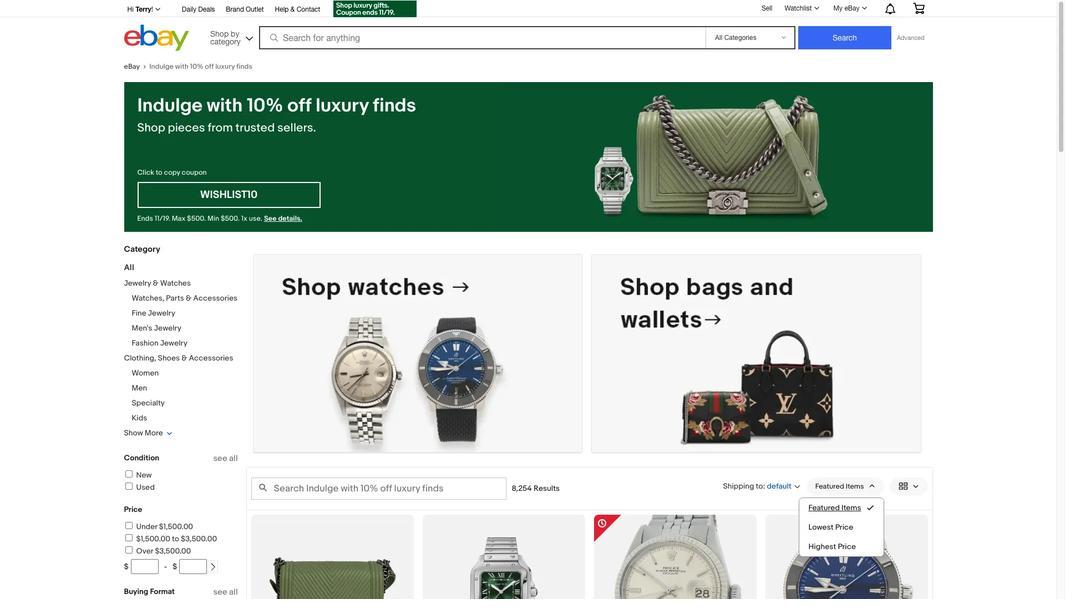 Task type: describe. For each thing, give the bounding box(es) containing it.
fashion jewelry link
[[132, 339, 188, 348]]

8,254 results
[[512, 484, 560, 493]]

lowest price link
[[800, 518, 884, 537]]

over $3,500.00 link
[[123, 547, 191, 556]]

specialty
[[132, 398, 165, 408]]

shop inside indulge with 10% off luxury finds shop pieces from trusted sellers.
[[137, 121, 165, 135]]

& right shoes
[[182, 354, 187, 363]]

luxury for indulge with 10% off luxury finds shop pieces from trusted sellers.
[[316, 94, 369, 118]]

fashion
[[132, 339, 159, 348]]

all
[[124, 263, 134, 273]]

& up watches,
[[153, 279, 158, 288]]

shop inside shop by category
[[210, 29, 229, 38]]

get the coupon image
[[334, 1, 417, 17]]

over
[[136, 547, 153, 556]]

outlet
[[246, 6, 264, 13]]

specialty link
[[132, 398, 165, 408]]

kids link
[[132, 413, 147, 423]]

help & contact link
[[275, 4, 320, 16]]

clothing, shoes & accessories link
[[124, 354, 233, 363]]

items for the featured items dropdown button
[[846, 482, 864, 491]]

sell
[[762, 4, 773, 12]]

terry
[[136, 5, 151, 13]]

see all button for buying format
[[213, 587, 238, 598]]

over $3,500.00
[[136, 547, 191, 556]]

jewelry up clothing, shoes & accessories link
[[160, 339, 188, 348]]

format
[[150, 587, 175, 597]]

shipping
[[723, 481, 754, 491]]

0 vertical spatial price
[[124, 505, 142, 514]]

pieces
[[168, 121, 205, 135]]

your shopping cart image
[[913, 3, 925, 14]]

:
[[763, 481, 766, 491]]

men's jewelry link
[[132, 324, 181, 333]]

0 vertical spatial $1,500.00
[[159, 522, 193, 532]]

$1,500.00 to $3,500.00
[[136, 534, 217, 544]]

2 $500. from the left
[[221, 214, 240, 223]]

men link
[[132, 383, 147, 393]]

used
[[136, 483, 155, 492]]

kids
[[132, 413, 147, 423]]

featured items button
[[807, 478, 884, 495]]

under $1,500.00
[[136, 522, 193, 532]]

men's
[[132, 324, 152, 333]]

brand outlet
[[226, 6, 264, 13]]

items for featured items link
[[842, 503, 862, 513]]

parts
[[166, 294, 184, 303]]

0 vertical spatial accessories
[[193, 294, 238, 303]]

account navigation
[[121, 0, 933, 19]]

see all button for condition
[[213, 453, 238, 464]]

women
[[132, 369, 159, 378]]

indulge for indulge with 10% off luxury finds
[[149, 62, 174, 71]]

condition
[[124, 453, 159, 463]]

women link
[[132, 369, 159, 378]]

new link
[[123, 471, 152, 480]]

help
[[275, 6, 289, 13]]

all for condition
[[229, 453, 238, 464]]

featured for featured items link
[[809, 503, 840, 513]]

!
[[151, 6, 153, 13]]

see all for condition
[[213, 453, 238, 464]]

10% for indulge with 10% off luxury finds
[[190, 62, 203, 71]]

wishlist10 button
[[137, 182, 321, 208]]

highest
[[809, 542, 837, 551]]

buying format
[[124, 587, 175, 597]]

main content containing shipping to
[[246, 245, 933, 599]]

advanced link
[[892, 27, 930, 49]]

10% for indulge with 10% off luxury finds shop pieces from trusted sellers.
[[247, 94, 283, 118]]

-
[[164, 562, 167, 572]]

jewelry & watches watches, parts & accessories fine jewelry men's jewelry fashion jewelry clothing, shoes & accessories women men specialty kids
[[124, 279, 238, 423]]

off for indulge with 10% off luxury finds shop pieces from trusted sellers.
[[288, 94, 312, 118]]

lowest price
[[809, 523, 854, 532]]

watchlist link
[[779, 2, 824, 15]]

max
[[172, 214, 185, 223]]

none submit inside shop by category banner
[[799, 26, 892, 49]]

my ebay
[[834, 4, 860, 12]]

ebay inside account navigation
[[845, 4, 860, 12]]

rolex datejust men stainless steel watch 18k white gold fluted bezel silver 1601 image
[[605, 515, 746, 599]]

under $1,500.00 link
[[123, 522, 193, 532]]

show more
[[124, 428, 163, 438]]

finds for indulge with 10% off luxury finds shop pieces from trusted sellers.
[[373, 94, 416, 118]]

sell link
[[757, 4, 778, 12]]

by
[[231, 29, 239, 38]]

advanced
[[897, 34, 925, 41]]

featured items link
[[800, 498, 884, 518]]

copy
[[164, 168, 180, 177]]

more
[[145, 428, 163, 438]]

daily deals
[[182, 6, 215, 13]]

off for indulge with 10% off luxury finds
[[205, 62, 214, 71]]

1 $500. from the left
[[187, 214, 206, 223]]

submit price range image
[[209, 563, 217, 571]]

see all for buying format
[[213, 587, 238, 598]]

hi terry !
[[127, 5, 153, 13]]

see for condition
[[213, 453, 227, 464]]

fine
[[132, 309, 146, 318]]

show
[[124, 428, 143, 438]]

click
[[137, 168, 154, 177]]

buying
[[124, 587, 148, 597]]

help & contact
[[275, 6, 320, 13]]

watchlist
[[785, 4, 812, 12]]

see
[[264, 214, 277, 223]]

category
[[124, 244, 160, 255]]

trusted
[[236, 121, 275, 135]]

clothing,
[[124, 354, 156, 363]]

luxury for indulge with 10% off luxury finds
[[215, 62, 235, 71]]

Search for anything text field
[[261, 27, 704, 48]]

brand
[[226, 6, 244, 13]]

Minimum Value text field
[[131, 559, 159, 574]]

ends 11/19. max $500. min $500. 1x use. see details.
[[137, 214, 302, 223]]

watches, parts & accessories link
[[132, 294, 238, 303]]

$1,500.00 to $3,500.00 link
[[123, 534, 217, 544]]

use.
[[249, 214, 262, 223]]

$1,500.00 to $3,500.00 checkbox
[[125, 534, 132, 542]]

men
[[132, 383, 147, 393]]



Task type: locate. For each thing, give the bounding box(es) containing it.
Used checkbox
[[125, 483, 132, 490]]

1 vertical spatial see all
[[213, 587, 238, 598]]

2 $ from the left
[[173, 562, 177, 572]]

jewelry up men's jewelry link
[[148, 309, 175, 318]]

finds for indulge with 10% off luxury finds
[[237, 62, 252, 71]]

under
[[136, 522, 157, 532]]

to for :
[[756, 481, 763, 491]]

1 vertical spatial 10%
[[247, 94, 283, 118]]

to for $3,500.00
[[172, 534, 179, 544]]

accessories right parts
[[193, 294, 238, 303]]

1 horizontal spatial with
[[207, 94, 243, 118]]

2 vertical spatial to
[[172, 534, 179, 544]]

0 vertical spatial shop
[[210, 29, 229, 38]]

indulge inside indulge with 10% off luxury finds shop pieces from trusted sellers.
[[137, 94, 203, 118]]

$ for maximum value text box
[[173, 562, 177, 572]]

featured items for featured items link
[[809, 503, 862, 513]]

$3,500.00 up maximum value text box
[[181, 534, 217, 544]]

featured items up lowest price
[[809, 503, 862, 513]]

to for copy
[[156, 168, 162, 177]]

accessories right shoes
[[189, 354, 233, 363]]

1 vertical spatial luxury
[[316, 94, 369, 118]]

price
[[124, 505, 142, 514], [836, 523, 854, 532], [838, 542, 856, 551]]

results
[[534, 484, 560, 493]]

jewelry & watches link
[[124, 279, 191, 288]]

see all
[[213, 453, 238, 464], [213, 587, 238, 598]]

$500. left the min
[[187, 214, 206, 223]]

0 vertical spatial 10%
[[190, 62, 203, 71]]

$1,500.00
[[159, 522, 193, 532], [136, 534, 170, 544]]

2 none text field from the left
[[592, 255, 921, 453]]

0 horizontal spatial shop
[[137, 121, 165, 135]]

featured
[[816, 482, 845, 491], [809, 503, 840, 513]]

ebay link
[[124, 62, 149, 71]]

None submit
[[799, 26, 892, 49]]

fine jewelry link
[[132, 309, 175, 318]]

1 see from the top
[[213, 453, 227, 464]]

1 horizontal spatial off
[[288, 94, 312, 118]]

my ebay link
[[828, 2, 872, 15]]

1 all from the top
[[229, 453, 238, 464]]

main content
[[246, 245, 933, 599]]

1 horizontal spatial ebay
[[845, 4, 860, 12]]

0 vertical spatial to
[[156, 168, 162, 177]]

show more button
[[124, 428, 172, 438]]

watches
[[160, 279, 191, 288]]

1 see all button from the top
[[213, 453, 238, 464]]

1 horizontal spatial shop
[[210, 29, 229, 38]]

daily deals link
[[182, 4, 215, 16]]

Under $1,500.00 checkbox
[[125, 522, 132, 529]]

details.
[[278, 214, 302, 223]]

shop by category banner
[[121, 0, 933, 54]]

1 vertical spatial see all button
[[213, 587, 238, 598]]

highest price
[[809, 542, 856, 551]]

& right parts
[[186, 294, 192, 303]]

0 horizontal spatial $
[[124, 562, 129, 572]]

category
[[210, 37, 241, 46]]

mens 46mm breitling super ocean automatic watch with blue and dial rubber strap image
[[768, 515, 926, 599]]

shop by category
[[210, 29, 241, 46]]

indulge for indulge with 10% off luxury finds shop pieces from trusted sellers.
[[137, 94, 203, 118]]

1 see all from the top
[[213, 453, 238, 464]]

0 horizontal spatial $500.
[[187, 214, 206, 223]]

2 all from the top
[[229, 587, 238, 598]]

with
[[175, 62, 189, 71], [207, 94, 243, 118]]

handbags image
[[592, 255, 921, 452]]

finds inside indulge with 10% off luxury finds shop pieces from trusted sellers.
[[373, 94, 416, 118]]

min
[[208, 214, 219, 223]]

1 vertical spatial with
[[207, 94, 243, 118]]

deals
[[198, 6, 215, 13]]

price up under $1,500.00 option
[[124, 505, 142, 514]]

to left the default
[[756, 481, 763, 491]]

to
[[156, 168, 162, 177], [756, 481, 763, 491], [172, 534, 179, 544]]

featured inside dropdown button
[[816, 482, 845, 491]]

accessories
[[193, 294, 238, 303], [189, 354, 233, 363]]

highest price link
[[800, 537, 884, 556]]

luxury inside indulge with 10% off luxury finds shop pieces from trusted sellers.
[[316, 94, 369, 118]]

2 horizontal spatial to
[[756, 481, 763, 491]]

sellers.
[[278, 121, 316, 135]]

2 see from the top
[[213, 587, 227, 598]]

shop left pieces
[[137, 121, 165, 135]]

& right help
[[291, 6, 295, 13]]

click to copy coupon
[[137, 168, 207, 177]]

New checkbox
[[125, 471, 132, 478]]

1 vertical spatial $1,500.00
[[136, 534, 170, 544]]

with for indulge with 10% off luxury finds shop pieces from trusted sellers.
[[207, 94, 243, 118]]

default
[[767, 482, 792, 491]]

contact
[[297, 6, 320, 13]]

1x
[[241, 214, 247, 223]]

0 vertical spatial finds
[[237, 62, 252, 71]]

1 vertical spatial featured items
[[809, 503, 862, 513]]

new
[[136, 471, 152, 480]]

0 vertical spatial see
[[213, 453, 227, 464]]

1 $ from the left
[[124, 562, 129, 572]]

11/19.
[[155, 214, 170, 223]]

chanel calfskin chevron quilted medium boy flap light green bag image
[[251, 515, 414, 599]]

1 vertical spatial off
[[288, 94, 312, 118]]

from
[[208, 121, 233, 135]]

featured items
[[816, 482, 864, 491], [809, 503, 862, 513]]

1 horizontal spatial none text field
[[592, 255, 921, 453]]

1 horizontal spatial finds
[[373, 94, 416, 118]]

finds
[[237, 62, 252, 71], [373, 94, 416, 118]]

Enter your search keyword text field
[[251, 478, 506, 500]]

2 see all from the top
[[213, 587, 238, 598]]

0 vertical spatial indulge
[[149, 62, 174, 71]]

off down the category
[[205, 62, 214, 71]]

0 vertical spatial all
[[229, 453, 238, 464]]

0 horizontal spatial with
[[175, 62, 189, 71]]

0 vertical spatial items
[[846, 482, 864, 491]]

0 horizontal spatial finds
[[237, 62, 252, 71]]

off inside indulge with 10% off luxury finds shop pieces from trusted sellers.
[[288, 94, 312, 118]]

with for indulge with 10% off luxury finds
[[175, 62, 189, 71]]

with inside indulge with 10% off luxury finds shop pieces from trusted sellers.
[[207, 94, 243, 118]]

indulge
[[149, 62, 174, 71], [137, 94, 203, 118]]

shoes
[[158, 354, 180, 363]]

0 vertical spatial ebay
[[845, 4, 860, 12]]

see for buying format
[[213, 587, 227, 598]]

off
[[205, 62, 214, 71], [288, 94, 312, 118]]

to down under $1,500.00
[[172, 534, 179, 544]]

1 vertical spatial ebay
[[124, 62, 140, 71]]

none text field watches
[[253, 255, 582, 453]]

1 vertical spatial items
[[842, 503, 862, 513]]

$
[[124, 562, 129, 572], [173, 562, 177, 572]]

2 see all button from the top
[[213, 587, 238, 598]]

wishlist10
[[200, 189, 258, 201]]

indulge with 10% off luxury finds
[[149, 62, 252, 71]]

0 horizontal spatial 10%
[[190, 62, 203, 71]]

shop left the by
[[210, 29, 229, 38]]

daily
[[182, 6, 196, 13]]

featured items inside featured items link
[[809, 503, 862, 513]]

none text field handbags
[[592, 255, 921, 453]]

0 horizontal spatial off
[[205, 62, 214, 71]]

1 vertical spatial finds
[[373, 94, 416, 118]]

1 vertical spatial shop
[[137, 121, 165, 135]]

0 vertical spatial $3,500.00
[[181, 534, 217, 544]]

luxury down the category
[[215, 62, 235, 71]]

jewelry down "all"
[[124, 279, 151, 288]]

1 vertical spatial all
[[229, 587, 238, 598]]

1 vertical spatial to
[[756, 481, 763, 491]]

price down lowest price link
[[838, 542, 856, 551]]

1 horizontal spatial 10%
[[247, 94, 283, 118]]

Maximum Value text field
[[179, 559, 207, 574]]

coupon
[[182, 168, 207, 177]]

price for highest
[[838, 542, 856, 551]]

brand outlet link
[[226, 4, 264, 16]]

1 vertical spatial indulge
[[137, 94, 203, 118]]

$ down over $3,500.00 option
[[124, 562, 129, 572]]

1 horizontal spatial to
[[172, 534, 179, 544]]

items
[[846, 482, 864, 491], [842, 503, 862, 513]]

10% inside indulge with 10% off luxury finds shop pieces from trusted sellers.
[[247, 94, 283, 118]]

10%
[[190, 62, 203, 71], [247, 94, 283, 118]]

featured items for the featured items dropdown button
[[816, 482, 864, 491]]

$ right the -
[[173, 562, 177, 572]]

1 vertical spatial $3,500.00
[[155, 547, 191, 556]]

1 vertical spatial accessories
[[189, 354, 233, 363]]

None text field
[[253, 255, 582, 453], [592, 255, 921, 453]]

$ for minimum value text box
[[124, 562, 129, 572]]

used link
[[123, 483, 155, 492]]

0 vertical spatial featured
[[816, 482, 845, 491]]

shipping to : default
[[723, 481, 792, 491]]

8,254
[[512, 484, 532, 493]]

items up lowest price link
[[842, 503, 862, 513]]

watches image
[[253, 255, 582, 452]]

0 vertical spatial see all button
[[213, 453, 238, 464]]

& inside help & contact link
[[291, 6, 295, 13]]

with right the ebay link
[[175, 62, 189, 71]]

0 horizontal spatial none text field
[[253, 255, 582, 453]]

to inside shipping to : default
[[756, 481, 763, 491]]

featured up lowest
[[809, 503, 840, 513]]

featured up featured items link
[[816, 482, 845, 491]]

2 vertical spatial price
[[838, 542, 856, 551]]

0 vertical spatial luxury
[[215, 62, 235, 71]]

luxury up sellers.
[[316, 94, 369, 118]]

shop by category button
[[205, 25, 255, 49]]

off up sellers.
[[288, 94, 312, 118]]

1 vertical spatial see
[[213, 587, 227, 598]]

0 vertical spatial featured items
[[816, 482, 864, 491]]

featured items inside dropdown button
[[816, 482, 864, 491]]

items up featured items link
[[846, 482, 864, 491]]

to left copy
[[156, 168, 162, 177]]

1 vertical spatial price
[[836, 523, 854, 532]]

watches,
[[132, 294, 164, 303]]

0 horizontal spatial luxury
[[215, 62, 235, 71]]

jewelry
[[124, 279, 151, 288], [148, 309, 175, 318], [154, 324, 181, 333], [160, 339, 188, 348]]

1 horizontal spatial luxury
[[316, 94, 369, 118]]

0 horizontal spatial to
[[156, 168, 162, 177]]

lowest
[[809, 523, 834, 532]]

with up the from at the left
[[207, 94, 243, 118]]

cartier santos medium 35.1mm wssa0061 steel roman green dial new/complete 2023 image
[[423, 535, 585, 599]]

jewelry up fashion jewelry link
[[154, 324, 181, 333]]

featured for the featured items dropdown button
[[816, 482, 845, 491]]

price down featured items link
[[836, 523, 854, 532]]

0 vertical spatial with
[[175, 62, 189, 71]]

$3,500.00 down $1,500.00 to $3,500.00 link
[[155, 547, 191, 556]]

Over $3,500.00 checkbox
[[125, 547, 132, 554]]

1 none text field from the left
[[253, 255, 582, 453]]

$1,500.00 up over $3,500.00 link
[[136, 534, 170, 544]]

1 horizontal spatial $500.
[[221, 214, 240, 223]]

0 horizontal spatial ebay
[[124, 62, 140, 71]]

items inside dropdown button
[[846, 482, 864, 491]]

$1,500.00 up the $1,500.00 to $3,500.00
[[159, 522, 193, 532]]

featured items up featured items link
[[816, 482, 864, 491]]

view: gallery view image
[[899, 481, 919, 492]]

ends
[[137, 214, 153, 223]]

1 horizontal spatial $
[[173, 562, 177, 572]]

0 vertical spatial off
[[205, 62, 214, 71]]

$500. left 1x
[[221, 214, 240, 223]]

1 vertical spatial featured
[[809, 503, 840, 513]]

all
[[229, 453, 238, 464], [229, 587, 238, 598]]

$500.
[[187, 214, 206, 223], [221, 214, 240, 223]]

indulge with 10% off luxury finds shop pieces from trusted sellers.
[[137, 94, 416, 135]]

0 vertical spatial see all
[[213, 453, 238, 464]]

price for lowest
[[836, 523, 854, 532]]

all for buying format
[[229, 587, 238, 598]]



Task type: vqa. For each thing, say whether or not it's contained in the screenshot.
11/19.
yes



